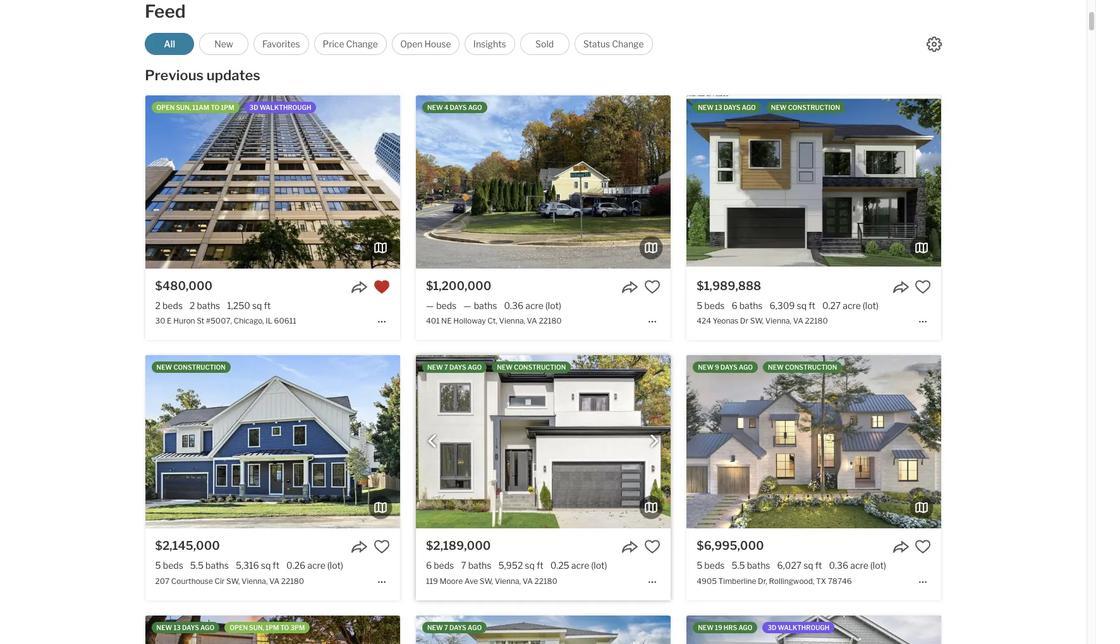 Task type: locate. For each thing, give the bounding box(es) containing it.
acre right 0.25
[[572, 561, 590, 571]]

ft left 0.25
[[537, 561, 544, 571]]

0 vertical spatial new 13 days ago
[[698, 104, 756, 111]]

beds up 207
[[163, 561, 183, 571]]

— up 401 at the left of page
[[426, 300, 434, 311]]

(lot) for $2,189,000
[[592, 561, 607, 571]]

1 horizontal spatial 5.5 baths
[[732, 561, 771, 571]]

construction
[[788, 104, 841, 111], [174, 364, 226, 371], [514, 364, 566, 371], [785, 364, 838, 371]]

to for 1pm
[[280, 624, 289, 632]]

1pm left 3pm
[[266, 624, 279, 632]]

photo of 30 e huron st #5007, chicago, il 60611 image
[[0, 96, 145, 269], [145, 96, 400, 269], [400, 96, 655, 269]]

favorite button checkbox for $2,189,000
[[645, 539, 661, 556]]

walkthrough down the updates
[[260, 104, 311, 111]]

0 vertical spatial 6
[[732, 300, 738, 311]]

new 7 days ago down 'moore'
[[427, 624, 482, 632]]

sw, right dr
[[751, 316, 764, 326]]

207 courthouse cir sw, vienna, va 22180
[[155, 577, 304, 586]]

change inside option
[[612, 39, 644, 49]]

0 horizontal spatial 2
[[155, 300, 161, 311]]

sw, for $2,145,000
[[226, 577, 240, 586]]

0.36 acre (lot) up the 401 ne holloway ct, vienna, va 22180
[[504, 300, 562, 311]]

to
[[211, 104, 220, 111], [280, 624, 289, 632]]

1 horizontal spatial 6
[[732, 300, 738, 311]]

1 favorite button checkbox from the left
[[374, 279, 390, 295]]

new 7 days ago down ne on the left of the page
[[427, 364, 482, 371]]

beds
[[163, 300, 183, 311], [437, 300, 457, 311], [705, 300, 725, 311], [163, 561, 183, 571], [434, 561, 454, 571], [705, 561, 725, 571]]

option group containing all
[[145, 33, 653, 55]]

13 for open sun, 1pm to 3pm
[[174, 624, 181, 632]]

0 horizontal spatial walkthrough
[[260, 104, 311, 111]]

5 up 207
[[155, 561, 161, 571]]

dr
[[741, 316, 749, 326]]

va for $2,189,000
[[523, 577, 533, 586]]

1,250
[[227, 300, 250, 311]]

1 vertical spatial new 13 days ago
[[157, 624, 215, 632]]

ft
[[264, 300, 271, 311], [809, 300, 816, 311], [273, 561, 280, 571], [537, 561, 544, 571], [816, 561, 823, 571]]

open down previous
[[157, 104, 175, 111]]

(lot)
[[546, 300, 562, 311], [863, 300, 879, 311], [328, 561, 343, 571], [592, 561, 607, 571], [871, 561, 887, 571]]

0 horizontal spatial 0.36
[[504, 300, 524, 311]]

0 horizontal spatial 6
[[426, 561, 432, 571]]

to right 11am
[[211, 104, 220, 111]]

0.26 acre (lot)
[[287, 561, 343, 571]]

yeonas
[[713, 316, 739, 326]]

1pm right 11am
[[221, 104, 234, 111]]

2 5.5 baths from the left
[[732, 561, 771, 571]]

sq up the 'chicago,'
[[252, 300, 262, 311]]

0 vertical spatial open
[[157, 104, 175, 111]]

va down 6,309 sq ft
[[794, 316, 804, 326]]

13
[[715, 104, 723, 111], [174, 624, 181, 632]]

new 13 days ago for open sun, 1pm to 3pm
[[157, 624, 215, 632]]

1 horizontal spatial sw,
[[480, 577, 493, 586]]

option group
[[145, 33, 653, 55]]

1 horizontal spatial walkthrough
[[778, 624, 830, 632]]

0 vertical spatial sun,
[[176, 104, 191, 111]]

0 horizontal spatial sw,
[[226, 577, 240, 586]]

0 vertical spatial new 7 days ago
[[427, 364, 482, 371]]

ne
[[442, 316, 452, 326]]

photo of 6007 front royal dr, austin, tx 78746 image
[[161, 616, 416, 644], [416, 616, 671, 644], [671, 616, 926, 644]]

1 horizontal spatial 0.36
[[829, 561, 849, 571]]

1 vertical spatial 6
[[426, 561, 432, 571]]

open sun, 1pm to 3pm
[[230, 624, 305, 632]]

open sun, 11am to 1pm
[[157, 104, 234, 111]]

new 7 days ago
[[427, 364, 482, 371], [427, 624, 482, 632]]

beds for $6,995,000
[[705, 561, 725, 571]]

2 2 from the left
[[190, 300, 195, 311]]

2 photo of 6007 front royal dr, austin, tx 78746 image from the left
[[416, 616, 671, 644]]

baths up the dr, on the right bottom
[[747, 561, 771, 571]]

0 vertical spatial 13
[[715, 104, 723, 111]]

ft left 0.27
[[809, 300, 816, 311]]

baths for $6,995,000
[[747, 561, 771, 571]]

5 beds
[[697, 300, 725, 311], [155, 561, 183, 571], [697, 561, 725, 571]]

photo of 119 moore ave sw, vienna, va 22180 image
[[161, 356, 416, 529], [416, 356, 671, 529], [671, 356, 926, 529]]

beds for $480,000
[[163, 300, 183, 311]]

5,952 sq ft
[[499, 561, 544, 571]]

5 up 424
[[697, 300, 703, 311]]

to for 11am
[[211, 104, 220, 111]]

walkthrough for open sun, 11am to 1pm
[[260, 104, 311, 111]]

1 5.5 baths from the left
[[190, 561, 229, 571]]

5.5 up courthouse
[[190, 561, 204, 571]]

1 photo of 4905 timberline dr, rollingwood, tx 78746 image from the left
[[432, 356, 687, 529]]

1 photo of 207 courthouse cir sw, vienna, va 22180 image from the left
[[0, 356, 145, 529]]

7 up "ave"
[[461, 561, 467, 571]]

status
[[584, 39, 610, 49]]

5.5 up timberline
[[732, 561, 746, 571]]

0 horizontal spatial 13
[[174, 624, 181, 632]]

0 vertical spatial 0.36 acre (lot)
[[504, 300, 562, 311]]

favorite button image for $1,200,000
[[645, 279, 661, 295]]

vienna,
[[499, 316, 526, 326], [766, 316, 792, 326], [242, 577, 268, 586], [495, 577, 521, 586]]

sun, left 3pm
[[249, 624, 264, 632]]

6 beds
[[426, 561, 454, 571]]

6 up yeonas
[[732, 300, 738, 311]]

price
[[323, 39, 344, 49]]

0 horizontal spatial to
[[211, 104, 220, 111]]

favorite button checkbox for $2,145,000
[[374, 539, 390, 556]]

ago
[[468, 104, 482, 111], [742, 104, 756, 111], [468, 364, 482, 371], [739, 364, 753, 371], [200, 624, 215, 632], [468, 624, 482, 632], [739, 624, 753, 632]]

1 horizontal spatial 0.36 acre (lot)
[[829, 561, 887, 571]]

0 horizontal spatial open
[[157, 104, 175, 111]]

1 vertical spatial 3d walkthrough
[[768, 624, 830, 632]]

22180 right ct,
[[539, 316, 562, 326]]

baths
[[197, 300, 220, 311], [474, 300, 497, 311], [740, 300, 763, 311], [206, 561, 229, 571], [468, 561, 492, 571], [747, 561, 771, 571]]

favorite button checkbox
[[645, 279, 661, 295], [374, 539, 390, 556], [645, 539, 661, 556], [915, 539, 932, 556]]

Insights radio
[[465, 33, 515, 55]]

favorite button image
[[374, 279, 390, 295], [915, 279, 932, 295], [374, 539, 390, 556], [915, 539, 932, 556]]

change right price
[[346, 39, 378, 49]]

sw, for $1,989,888
[[751, 316, 764, 326]]

2 horizontal spatial sw,
[[751, 316, 764, 326]]

beds for $2,145,000
[[163, 561, 183, 571]]

change inside option
[[346, 39, 378, 49]]

0 horizontal spatial sun,
[[176, 104, 191, 111]]

30
[[155, 316, 165, 326]]

acre right 0.27
[[843, 300, 861, 311]]

1 vertical spatial to
[[280, 624, 289, 632]]

6
[[732, 300, 738, 311], [426, 561, 432, 571]]

0 horizontal spatial favorite button checkbox
[[374, 279, 390, 295]]

0 vertical spatial 3d
[[250, 104, 258, 111]]

1 favorite button image from the top
[[645, 279, 661, 295]]

2 favorite button checkbox from the left
[[915, 279, 932, 295]]

beds up 'moore'
[[434, 561, 454, 571]]

1 photo of 30 e huron st #5007, chicago, il 60611 image from the left
[[0, 96, 145, 269]]

acre right '0.26'
[[308, 561, 326, 571]]

1 vertical spatial new 7 days ago
[[427, 624, 482, 632]]

vienna, for $2,145,000
[[242, 577, 268, 586]]

2 photo of 4905 timberline dr, rollingwood, tx 78746 image from the left
[[687, 356, 942, 529]]

1 photo of 401 ne holloway ct, vienna, va 22180 image from the left
[[161, 96, 416, 269]]

open
[[157, 104, 175, 111], [230, 624, 248, 632]]

sq for $6,995,000
[[804, 561, 814, 571]]

0.36 up the 401 ne holloway ct, vienna, va 22180
[[504, 300, 524, 311]]

construction for new 13 days ago
[[788, 104, 841, 111]]

2 up 30
[[155, 300, 161, 311]]

courthouse
[[171, 577, 213, 586]]

acre up the 401 ne holloway ct, vienna, va 22180
[[526, 300, 544, 311]]

4
[[444, 104, 449, 111]]

7 down 'moore'
[[444, 624, 448, 632]]

huron
[[173, 316, 195, 326]]

(lot) for $6,995,000
[[871, 561, 887, 571]]

sq for $1,989,888
[[797, 300, 807, 311]]

3 photo of 4905 timberline dr, rollingwood, tx 78746 image from the left
[[942, 356, 1097, 529]]

favorite button checkbox for $6,995,000
[[915, 539, 932, 556]]

photo of 207 courthouse cir sw, vienna, va 22180 image
[[0, 356, 145, 529], [145, 356, 400, 529], [400, 356, 655, 529]]

5 for $1,989,888
[[697, 300, 703, 311]]

1 vertical spatial favorite button image
[[645, 539, 661, 556]]

sw, right "ave"
[[480, 577, 493, 586]]

to left 3pm
[[280, 624, 289, 632]]

2 new 7 days ago from the top
[[427, 624, 482, 632]]

2 photo of 401 ne holloway ct, vienna, va 22180 image from the left
[[416, 96, 671, 269]]

sw, right cir
[[226, 577, 240, 586]]

beds up 424
[[705, 300, 725, 311]]

favorite button checkbox for $1,989,888
[[915, 279, 932, 295]]

va for $2,145,000
[[269, 577, 280, 586]]

sq for $480,000
[[252, 300, 262, 311]]

favorite button checkbox
[[374, 279, 390, 295], [915, 279, 932, 295]]

22180 down '0.26'
[[281, 577, 304, 586]]

change for status change
[[612, 39, 644, 49]]

2 for 2 baths
[[190, 300, 195, 311]]

favorites
[[262, 39, 300, 49]]

3d down the updates
[[250, 104, 258, 111]]

change right status
[[612, 39, 644, 49]]

2
[[155, 300, 161, 311], [190, 300, 195, 311]]

1 horizontal spatial 3d walkthrough
[[768, 624, 830, 632]]

3 photo of 2001 apricot glen dr, austin, tx 78746 image from the left
[[400, 616, 655, 644]]

1 change from the left
[[346, 39, 378, 49]]

1 2 from the left
[[155, 300, 161, 311]]

open down 207 courthouse cir sw, vienna, va 22180
[[230, 624, 248, 632]]

— up the holloway
[[464, 300, 472, 311]]

ft left '0.26'
[[273, 561, 280, 571]]

5 up 4905
[[697, 561, 703, 571]]

1 horizontal spatial change
[[612, 39, 644, 49]]

3d right hrs on the right bottom
[[768, 624, 777, 632]]

il
[[266, 316, 273, 326]]

1 vertical spatial 3d
[[768, 624, 777, 632]]

baths up "ave"
[[468, 561, 492, 571]]

0 horizontal spatial 1pm
[[221, 104, 234, 111]]

#5007,
[[206, 316, 232, 326]]

2 for 2 beds
[[155, 300, 161, 311]]

0.26
[[287, 561, 306, 571]]

sq for $2,189,000
[[525, 561, 535, 571]]

1 photo of 424 yeonas dr sw, vienna, va 22180 image from the left
[[432, 96, 687, 269]]

5
[[697, 300, 703, 311], [155, 561, 161, 571], [697, 561, 703, 571]]

sq right 6,309
[[797, 300, 807, 311]]

sq right the 5,316
[[261, 561, 271, 571]]

open for open sun, 1pm to 3pm
[[230, 624, 248, 632]]

baths up dr
[[740, 300, 763, 311]]

baths for $480,000
[[197, 300, 220, 311]]

previous button image
[[426, 435, 439, 448]]

1 vertical spatial 1pm
[[266, 624, 279, 632]]

sq
[[252, 300, 262, 311], [797, 300, 807, 311], [261, 561, 271, 571], [525, 561, 535, 571], [804, 561, 814, 571]]

2 change from the left
[[612, 39, 644, 49]]

0 vertical spatial walkthrough
[[260, 104, 311, 111]]

1 — from the left
[[426, 300, 434, 311]]

vienna, down the 5,952
[[495, 577, 521, 586]]

6 up 119
[[426, 561, 432, 571]]

sq right the 5,952
[[525, 561, 535, 571]]

—
[[426, 300, 434, 311], [464, 300, 472, 311]]

0 horizontal spatial 5.5
[[190, 561, 204, 571]]

5 beds up 424
[[697, 300, 725, 311]]

acre up 78746
[[851, 561, 869, 571]]

photo of 11673 se punch bowl falls ave #514, happy valley, or 97086 image
[[432, 616, 687, 644], [687, 616, 942, 644], [942, 616, 1097, 644]]

5.5 baths up the dr, on the right bottom
[[732, 561, 771, 571]]

0 horizontal spatial 0.36 acre (lot)
[[504, 300, 562, 311]]

5 beds up 4905
[[697, 561, 725, 571]]

photo of 4905 timberline dr, rollingwood, tx 78746 image
[[432, 356, 687, 529], [687, 356, 942, 529], [942, 356, 1097, 529]]

0.36 up 78746
[[829, 561, 849, 571]]

3d
[[250, 104, 258, 111], [768, 624, 777, 632]]

photo of 2001 apricot glen dr, austin, tx 78746 image
[[0, 616, 145, 644], [145, 616, 400, 644], [400, 616, 655, 644]]

3d walkthrough down the updates
[[250, 104, 311, 111]]

22180
[[539, 316, 562, 326], [805, 316, 828, 326], [281, 577, 304, 586], [535, 577, 558, 586]]

19
[[715, 624, 723, 632]]

va
[[527, 316, 537, 326], [794, 316, 804, 326], [269, 577, 280, 586], [523, 577, 533, 586]]

baths up st
[[197, 300, 220, 311]]

0 horizontal spatial 3d walkthrough
[[250, 104, 311, 111]]

0 vertical spatial to
[[211, 104, 220, 111]]

1 horizontal spatial favorite button checkbox
[[915, 279, 932, 295]]

1 horizontal spatial to
[[280, 624, 289, 632]]

sun, left 11am
[[176, 104, 191, 111]]

3 photo of 401 ne holloway ct, vienna, va 22180 image from the left
[[671, 96, 926, 269]]

$6,995,000
[[697, 540, 764, 553]]

va for $1,989,888
[[794, 316, 804, 326]]

3d walkthrough
[[250, 104, 311, 111], [768, 624, 830, 632]]

beds for $2,189,000
[[434, 561, 454, 571]]

photo of 424 yeonas dr sw, vienna, va 22180 image
[[432, 96, 687, 269], [687, 96, 942, 269], [942, 96, 1097, 269]]

walkthrough down "rollingwood,"
[[778, 624, 830, 632]]

1 horizontal spatial 13
[[715, 104, 723, 111]]

2 photo of 119 moore ave sw, vienna, va 22180 image from the left
[[416, 356, 671, 529]]

insights
[[474, 39, 506, 49]]

va down 5,316 sq ft
[[269, 577, 280, 586]]

0.36 acre (lot) up 78746
[[829, 561, 887, 571]]

22180 for $1,989,888
[[805, 316, 828, 326]]

vienna, for $2,189,000
[[495, 577, 521, 586]]

rollingwood,
[[769, 577, 815, 586]]

ft for $1,989,888
[[809, 300, 816, 311]]

5 beds for $1,989,888
[[697, 300, 725, 311]]

1 vertical spatial 13
[[174, 624, 181, 632]]

construction for new 7 days ago
[[514, 364, 566, 371]]

0.36
[[504, 300, 524, 311], [829, 561, 849, 571]]

vienna, right ct,
[[499, 316, 526, 326]]

change
[[346, 39, 378, 49], [612, 39, 644, 49]]

sq right the 6,027 at the bottom right of page
[[804, 561, 814, 571]]

Favorites radio
[[254, 33, 309, 55]]

favorite button image for $2,145,000
[[374, 539, 390, 556]]

5 beds up 207
[[155, 561, 183, 571]]

3 photo of 424 yeonas dr sw, vienna, va 22180 image from the left
[[942, 96, 1097, 269]]

Open House radio
[[392, 33, 460, 55]]

photo of 401 ne holloway ct, vienna, va 22180 image
[[161, 96, 416, 269], [416, 96, 671, 269], [671, 96, 926, 269]]

1 horizontal spatial new 13 days ago
[[698, 104, 756, 111]]

vienna, down 6,309
[[766, 316, 792, 326]]

va down 5,952 sq ft
[[523, 577, 533, 586]]

2 up huron
[[190, 300, 195, 311]]

sun,
[[176, 104, 191, 111], [249, 624, 264, 632]]

favorite button image for $1,989,888
[[915, 279, 932, 295]]

22180 down 0.25
[[535, 577, 558, 586]]

0.36 acre (lot)
[[504, 300, 562, 311], [829, 561, 887, 571]]

1 horizontal spatial 2
[[190, 300, 195, 311]]

22180 down 0.27
[[805, 316, 828, 326]]

sold
[[536, 39, 554, 49]]

1 horizontal spatial 5.5
[[732, 561, 746, 571]]

5 beds for $2,145,000
[[155, 561, 183, 571]]

vienna, down 5,316 sq ft
[[242, 577, 268, 586]]

0 horizontal spatial —
[[426, 300, 434, 311]]

3d walkthrough down "rollingwood,"
[[768, 624, 830, 632]]

ft up tx at bottom
[[816, 561, 823, 571]]

0 vertical spatial 3d walkthrough
[[250, 104, 311, 111]]

walkthrough
[[260, 104, 311, 111], [778, 624, 830, 632]]

sw, for $2,189,000
[[480, 577, 493, 586]]

1 vertical spatial sun,
[[249, 624, 264, 632]]

1 horizontal spatial open
[[230, 624, 248, 632]]

0 horizontal spatial change
[[346, 39, 378, 49]]

favorite button image
[[645, 279, 661, 295], [645, 539, 661, 556]]

New radio
[[199, 33, 249, 55]]

1 horizontal spatial 3d
[[768, 624, 777, 632]]

new
[[427, 104, 443, 111], [698, 104, 714, 111], [772, 104, 787, 111], [157, 364, 172, 371], [427, 364, 443, 371], [497, 364, 513, 371], [698, 364, 714, 371], [768, 364, 784, 371], [157, 624, 172, 632], [427, 624, 443, 632], [698, 624, 714, 632]]

construction for new 9 days ago
[[785, 364, 838, 371]]

1 vertical spatial 0.36
[[829, 561, 849, 571]]

beds up 4905
[[705, 561, 725, 571]]

1 5.5 from the left
[[190, 561, 204, 571]]

22180 for $2,189,000
[[535, 577, 558, 586]]

1 horizontal spatial sun,
[[249, 624, 264, 632]]

0 horizontal spatial 3d
[[250, 104, 258, 111]]

22180 for $1,200,000
[[539, 316, 562, 326]]

open house
[[400, 39, 451, 49]]

1 horizontal spatial —
[[464, 300, 472, 311]]

va right ct,
[[527, 316, 537, 326]]

0 horizontal spatial 5.5 baths
[[190, 561, 229, 571]]

1 vertical spatial walkthrough
[[778, 624, 830, 632]]

— baths
[[464, 300, 497, 311]]

5.5 baths for $2,145,000
[[190, 561, 229, 571]]

1 photo of 11673 se punch bowl falls ave #514, happy valley, or 97086 image from the left
[[432, 616, 687, 644]]

1 vertical spatial 0.36 acre (lot)
[[829, 561, 887, 571]]

5.5 baths up cir
[[190, 561, 229, 571]]

0 horizontal spatial new 13 days ago
[[157, 624, 215, 632]]

beds up the e
[[163, 300, 183, 311]]

3d for open sun, 11am to 1pm
[[250, 104, 258, 111]]

2 — from the left
[[464, 300, 472, 311]]

0 vertical spatial favorite button image
[[645, 279, 661, 295]]

7 down ne on the left of the page
[[444, 364, 448, 371]]

baths up cir
[[206, 561, 229, 571]]

0.27
[[823, 300, 841, 311]]

ft up il at the left of page
[[264, 300, 271, 311]]

2 5.5 from the left
[[732, 561, 746, 571]]

5.5
[[190, 561, 204, 571], [732, 561, 746, 571]]

1 vertical spatial open
[[230, 624, 248, 632]]

2 favorite button image from the top
[[645, 539, 661, 556]]

acre
[[526, 300, 544, 311], [843, 300, 861, 311], [308, 561, 326, 571], [572, 561, 590, 571], [851, 561, 869, 571]]



Task type: describe. For each thing, give the bounding box(es) containing it.
6,309 sq ft
[[770, 300, 816, 311]]

open for open sun, 11am to 1pm
[[157, 104, 175, 111]]

hrs
[[724, 624, 738, 632]]

new construction for new 7 days ago
[[497, 364, 566, 371]]

3 photo of 11673 se punch bowl falls ave #514, happy valley, or 97086 image from the left
[[942, 616, 1097, 644]]

ft for $2,145,000
[[273, 561, 280, 571]]

favorite button image for $480,000
[[374, 279, 390, 295]]

22180 for $2,145,000
[[281, 577, 304, 586]]

favorite button image for $6,995,000
[[915, 539, 932, 556]]

favorite button checkbox for $1,200,000
[[645, 279, 661, 295]]

119 moore ave sw, vienna, va 22180
[[426, 577, 558, 586]]

$2,189,000
[[426, 540, 491, 553]]

— for — baths
[[464, 300, 472, 311]]

2 photo of 11673 se punch bowl falls ave #514, happy valley, or 97086 image from the left
[[687, 616, 942, 644]]

6,309
[[770, 300, 795, 311]]

all
[[164, 39, 175, 49]]

2 beds
[[155, 300, 183, 311]]

va for $1,200,000
[[527, 316, 537, 326]]

2 vertical spatial 7
[[444, 624, 448, 632]]

9
[[715, 364, 720, 371]]

house
[[425, 39, 451, 49]]

207
[[155, 577, 170, 586]]

1 photo of 6007 front royal dr, austin, tx 78746 image from the left
[[161, 616, 416, 644]]

3d walkthrough for new 19 hrs ago
[[768, 624, 830, 632]]

acre for $1,989,888
[[843, 300, 861, 311]]

beds for $1,989,888
[[705, 300, 725, 311]]

ft for $480,000
[[264, 300, 271, 311]]

new construction for new 9 days ago
[[768, 364, 838, 371]]

0.25
[[551, 561, 570, 571]]

1,250 sq ft
[[227, 300, 271, 311]]

dr,
[[758, 577, 768, 586]]

0 vertical spatial 7
[[444, 364, 448, 371]]

moore
[[440, 577, 463, 586]]

6,027 sq ft
[[778, 561, 823, 571]]

2 photo of 207 courthouse cir sw, vienna, va 22180 image from the left
[[145, 356, 400, 529]]

open
[[400, 39, 423, 49]]

acre for $2,145,000
[[308, 561, 326, 571]]

new construction for new 13 days ago
[[772, 104, 841, 111]]

new 13 days ago for new construction
[[698, 104, 756, 111]]

baths for $1,989,888
[[740, 300, 763, 311]]

1 new 7 days ago from the top
[[427, 364, 482, 371]]

previous
[[145, 67, 204, 83]]

5 for $6,995,000
[[697, 561, 703, 571]]

sq for $2,145,000
[[261, 561, 271, 571]]

0 vertical spatial 1pm
[[221, 104, 234, 111]]

1 horizontal spatial 1pm
[[266, 624, 279, 632]]

Sold radio
[[520, 33, 570, 55]]

2 photo of 30 e huron st #5007, chicago, il 60611 image from the left
[[145, 96, 400, 269]]

11am
[[192, 104, 209, 111]]

sun, for 1pm
[[249, 624, 264, 632]]

3 photo of 6007 front royal dr, austin, tx 78746 image from the left
[[671, 616, 926, 644]]

acre for $2,189,000
[[572, 561, 590, 571]]

3pm
[[291, 624, 305, 632]]

ave
[[465, 577, 478, 586]]

baths up ct,
[[474, 300, 497, 311]]

— for — beds
[[426, 300, 434, 311]]

4905 timberline dr, rollingwood, tx 78746
[[697, 577, 852, 586]]

1 photo of 119 moore ave sw, vienna, va 22180 image from the left
[[161, 356, 416, 529]]

status change
[[584, 39, 644, 49]]

4905
[[697, 577, 717, 586]]

3 photo of 30 e huron st #5007, chicago, il 60611 image from the left
[[400, 96, 655, 269]]

3 photo of 119 moore ave sw, vienna, va 22180 image from the left
[[671, 356, 926, 529]]

chicago,
[[234, 316, 264, 326]]

baths for $2,145,000
[[206, 561, 229, 571]]

5.5 baths for $6,995,000
[[732, 561, 771, 571]]

tx
[[817, 577, 827, 586]]

119
[[426, 577, 438, 586]]

5.5 for $6,995,000
[[732, 561, 746, 571]]

new
[[214, 39, 233, 49]]

st
[[197, 316, 204, 326]]

5,316
[[236, 561, 259, 571]]

0.25 acre (lot)
[[551, 561, 607, 571]]

favorite button image for $2,189,000
[[645, 539, 661, 556]]

All radio
[[145, 33, 194, 55]]

e
[[167, 316, 172, 326]]

2 baths
[[190, 300, 220, 311]]

feed
[[145, 1, 186, 22]]

$1,200,000
[[426, 280, 492, 293]]

3 photo of 207 courthouse cir sw, vienna, va 22180 image from the left
[[400, 356, 655, 529]]

30 e huron st #5007, chicago, il 60611
[[155, 316, 297, 326]]

sun, for 11am
[[176, 104, 191, 111]]

0 vertical spatial 0.36
[[504, 300, 524, 311]]

60611
[[274, 316, 297, 326]]

change for price change
[[346, 39, 378, 49]]

new 19 hrs ago
[[698, 624, 753, 632]]

ft for $6,995,000
[[816, 561, 823, 571]]

7 baths
[[461, 561, 492, 571]]

6 for 6 baths
[[732, 300, 738, 311]]

ct,
[[488, 316, 498, 326]]

401 ne holloway ct, vienna, va 22180
[[426, 316, 562, 326]]

$2,145,000
[[155, 540, 220, 553]]

0.27 acre (lot)
[[823, 300, 879, 311]]

$1,989,888
[[697, 280, 762, 293]]

3d walkthrough for open sun, 11am to 1pm
[[250, 104, 311, 111]]

(lot) for $2,145,000
[[328, 561, 343, 571]]

cir
[[215, 577, 225, 586]]

5 for $2,145,000
[[155, 561, 161, 571]]

Status Change radio
[[575, 33, 653, 55]]

1 vertical spatial 7
[[461, 561, 467, 571]]

5 beds for $6,995,000
[[697, 561, 725, 571]]

beds up ne on the left of the page
[[437, 300, 457, 311]]

401
[[426, 316, 440, 326]]

2 photo of 424 yeonas dr sw, vienna, va 22180 image from the left
[[687, 96, 942, 269]]

previous updates
[[145, 67, 260, 83]]

424 yeonas dr sw, vienna, va 22180
[[697, 316, 828, 326]]

6,027
[[778, 561, 802, 571]]

3d for new 19 hrs ago
[[768, 624, 777, 632]]

new 9 days ago
[[698, 364, 753, 371]]

6 baths
[[732, 300, 763, 311]]

2 photo of 2001 apricot glen dr, austin, tx 78746 image from the left
[[145, 616, 400, 644]]

6 for 6 beds
[[426, 561, 432, 571]]

updates
[[207, 67, 260, 83]]

price change
[[323, 39, 378, 49]]

Price Change radio
[[314, 33, 387, 55]]

78746
[[828, 577, 852, 586]]

holloway
[[454, 316, 486, 326]]

baths for $2,189,000
[[468, 561, 492, 571]]

new 4 days ago
[[427, 104, 482, 111]]

5,316 sq ft
[[236, 561, 280, 571]]

$480,000
[[155, 280, 213, 293]]

— beds
[[426, 300, 457, 311]]

vienna, for $1,989,888
[[766, 316, 792, 326]]

walkthrough for new 19 hrs ago
[[778, 624, 830, 632]]

5.5 for $2,145,000
[[190, 561, 204, 571]]

vienna, for $1,200,000
[[499, 316, 526, 326]]

favorite button checkbox for $480,000
[[374, 279, 390, 295]]

13 for new construction
[[715, 104, 723, 111]]

(lot) for $1,989,888
[[863, 300, 879, 311]]

next button image
[[648, 435, 661, 448]]

424
[[697, 316, 712, 326]]

5,952
[[499, 561, 523, 571]]

acre for $6,995,000
[[851, 561, 869, 571]]

1 photo of 2001 apricot glen dr, austin, tx 78746 image from the left
[[0, 616, 145, 644]]

timberline
[[719, 577, 757, 586]]

ft for $2,189,000
[[537, 561, 544, 571]]



Task type: vqa. For each thing, say whether or not it's contained in the screenshot.
CA related to $1,849,000
no



